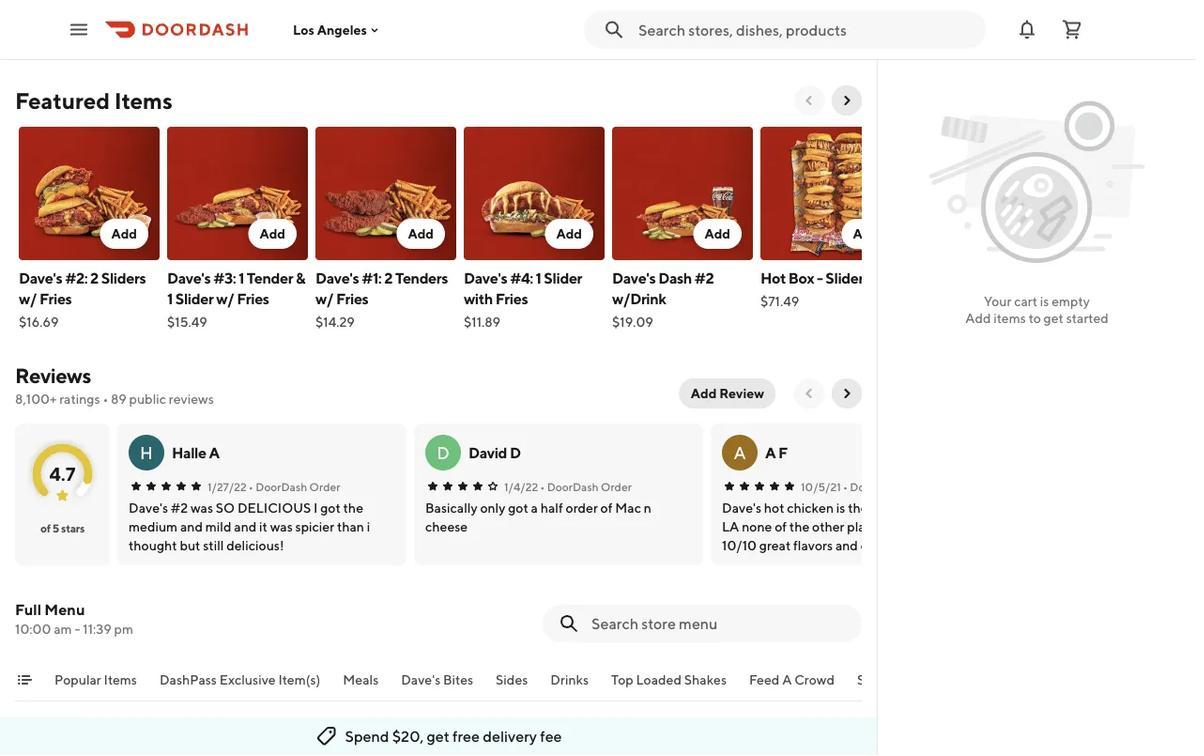 Task type: vqa. For each thing, say whether or not it's contained in the screenshot.
Chinese,
no



Task type: locate. For each thing, give the bounding box(es) containing it.
dave's inside dave's dash #2 w/drink $19.09
[[612, 269, 656, 287]]

order
[[310, 480, 340, 493], [601, 480, 632, 493], [904, 480, 935, 493]]

0 horizontal spatial sliders
[[101, 269, 146, 287]]

1 horizontal spatial order
[[601, 480, 632, 493]]

dave's up with
[[464, 269, 508, 287]]

add up dave's #2:     2 sliders w/ fries $16.69
[[111, 226, 137, 241]]

0 horizontal spatial doordash
[[256, 480, 307, 493]]

sides button
[[496, 671, 528, 701]]

add button up #2
[[694, 219, 742, 249]]

2 sliders from the left
[[826, 269, 871, 287]]

• doordash order
[[249, 480, 340, 493], [540, 480, 632, 493], [843, 480, 935, 493]]

get inside your cart is empty add items to get started
[[1044, 310, 1064, 326]]

previous button of carousel image
[[802, 93, 817, 108]]

add up dave's #4: 1 slider with fries $11.89
[[557, 226, 582, 241]]

sliders inside dave's #2:     2 sliders w/ fries $16.69
[[101, 269, 146, 287]]

0 horizontal spatial • doordash order
[[249, 480, 340, 493]]

fries up $16.69
[[39, 290, 72, 308]]

1 w/ from the left
[[19, 290, 37, 308]]

w/ for dave's #1:     2 tenders w/ fries
[[316, 290, 334, 308]]

0 horizontal spatial slider
[[175, 290, 214, 308]]

• doordash order right 1/4/22
[[540, 480, 632, 493]]

2 w/ from the left
[[216, 290, 234, 308]]

reviews
[[15, 364, 91, 388]]

next button of carousel image
[[840, 93, 855, 108]]

2 for #2:
[[90, 269, 99, 287]]

2 doordash from the left
[[547, 480, 599, 493]]

dave's inside "dave's #3: 1 tender & 1 slider w/ fries $15.49"
[[167, 269, 211, 287]]

dave's #4: 1 slider with fries image
[[464, 127, 605, 260]]

is
[[1041, 294, 1050, 309]]

2 horizontal spatial • doordash order
[[843, 480, 935, 493]]

4 add button from the left
[[545, 219, 594, 249]]

3 add button from the left
[[397, 219, 445, 249]]

top loaded shakes
[[612, 672, 727, 688]]

• for d
[[540, 480, 545, 493]]

sliders inside hot box - sliders $71.49
[[826, 269, 871, 287]]

items
[[994, 310, 1027, 326]]

fries inside dave's #2:     2 sliders w/ fries $16.69
[[39, 290, 72, 308]]

hot box - sliders $71.49
[[761, 269, 871, 309]]

dave's
[[19, 269, 62, 287], [167, 269, 211, 287], [316, 269, 359, 287], [464, 269, 508, 287], [612, 269, 656, 287], [401, 672, 441, 688]]

add button up hot box - sliders $71.49
[[842, 219, 891, 249]]

add up tenders
[[408, 226, 434, 241]]

fries
[[39, 290, 72, 308], [237, 290, 269, 308], [336, 290, 369, 308], [496, 290, 528, 308]]

fries for dave's #1:     2 tenders w/ fries
[[336, 290, 369, 308]]

dave's #1:     2 tenders w/ fries $14.29
[[316, 269, 448, 330]]

shakes right crowd
[[858, 672, 900, 688]]

slider
[[544, 269, 582, 287], [175, 290, 214, 308]]

1 fries from the left
[[39, 290, 72, 308]]

1 2 from the left
[[90, 269, 99, 287]]

am
[[54, 621, 72, 637]]

fries inside dave's #4: 1 slider with fries $11.89
[[496, 290, 528, 308]]

fries down #4:
[[496, 290, 528, 308]]

• doordash order for h
[[249, 480, 340, 493]]

dave's inside dave's #4: 1 slider with fries $11.89
[[464, 269, 508, 287]]

add inside your cart is empty add items to get started
[[966, 310, 992, 326]]

2 horizontal spatial doordash
[[850, 480, 902, 493]]

a f
[[766, 444, 788, 462]]

-
[[817, 269, 823, 287], [75, 621, 80, 637]]

1 for tender
[[239, 269, 244, 287]]

tenders
[[395, 269, 448, 287]]

dave's #2:     2 sliders w/ fries $16.69
[[19, 269, 146, 330]]

1 shakes from the left
[[685, 672, 727, 688]]

add inside "button"
[[691, 386, 717, 401]]

0 horizontal spatial shakes
[[685, 672, 727, 688]]

2 horizontal spatial order
[[904, 480, 935, 493]]

doordash
[[256, 480, 307, 493], [547, 480, 599, 493], [850, 480, 902, 493]]

w/ up "$14.29"
[[316, 290, 334, 308]]

add button up tender
[[248, 219, 297, 249]]

w/ up $16.69
[[19, 290, 37, 308]]

review
[[720, 386, 765, 401]]

los angeles button
[[293, 22, 382, 37]]

d
[[437, 442, 450, 463], [510, 444, 521, 462]]

1 add button from the left
[[100, 219, 148, 249]]

reviews link
[[15, 364, 91, 388]]

1 up $15.49
[[167, 290, 173, 308]]

add for hot box - sliders
[[853, 226, 879, 241]]

w/ down #3:
[[216, 290, 234, 308]]

1 horizontal spatial • doordash order
[[540, 480, 632, 493]]

fries down tender
[[237, 290, 269, 308]]

1 horizontal spatial shakes
[[858, 672, 900, 688]]

2 order from the left
[[601, 480, 632, 493]]

add up tender
[[260, 226, 286, 241]]

3 doordash from the left
[[850, 480, 902, 493]]

slider right #4:
[[544, 269, 582, 287]]

2 add button from the left
[[248, 219, 297, 249]]

• left 89
[[103, 391, 108, 407]]

- right the box
[[817, 269, 823, 287]]

fries inside "dave's #3: 1 tender & 1 slider w/ fries $15.49"
[[237, 290, 269, 308]]

top loaded shakes button
[[612, 671, 727, 701]]

fries inside dave's #1:     2 tenders w/ fries $14.29
[[336, 290, 369, 308]]

box
[[789, 269, 815, 287]]

• doordash order right 10/5/21
[[843, 480, 935, 493]]

0 horizontal spatial 2
[[90, 269, 99, 287]]

1 horizontal spatial doordash
[[547, 480, 599, 493]]

• right 1/27/22
[[249, 480, 254, 493]]

items inside the featured items "heading"
[[114, 87, 173, 114]]

1 vertical spatial items
[[104, 672, 137, 688]]

full
[[15, 601, 41, 619]]

0 horizontal spatial -
[[75, 621, 80, 637]]

w/ inside dave's #1:     2 tenders w/ fries $14.29
[[316, 290, 334, 308]]

1 sliders from the left
[[101, 269, 146, 287]]

2 • doordash order from the left
[[540, 480, 632, 493]]

1 right #4:
[[536, 269, 542, 287]]

slider inside dave's #4: 1 slider with fries $11.89
[[544, 269, 582, 287]]

• right 10/5/21
[[843, 480, 848, 493]]

1 inside dave's #4: 1 slider with fries $11.89
[[536, 269, 542, 287]]

1 for slider
[[536, 269, 542, 287]]

• right 1/4/22
[[540, 480, 545, 493]]

items right featured
[[114, 87, 173, 114]]

items inside popular items button
[[104, 672, 137, 688]]

dave's #2:     2 sliders w/ fries image
[[19, 127, 160, 260]]

2 right #1:
[[384, 269, 393, 287]]

dave's #3: 1 tender & 1 slider w/ fries $15.49
[[167, 269, 305, 330]]

of 5 stars
[[40, 521, 85, 535]]

add button up dave's #4: 1 slider with fries $11.89
[[545, 219, 594, 249]]

0 horizontal spatial order
[[310, 480, 340, 493]]

1/4/22
[[504, 480, 539, 493]]

1 vertical spatial -
[[75, 621, 80, 637]]

shakes
[[685, 672, 727, 688], [858, 672, 900, 688]]

shakes button
[[858, 671, 900, 701]]

#1:
[[362, 269, 382, 287]]

dave's for dave's #1:     2 tenders w/ fries
[[316, 269, 359, 287]]

1 order from the left
[[310, 480, 340, 493]]

0 horizontal spatial 1
[[167, 290, 173, 308]]

d left david
[[437, 442, 450, 463]]

$11.89
[[464, 314, 501, 330]]

0 vertical spatial slider
[[544, 269, 582, 287]]

dave's inside dave's #2:     2 sliders w/ fries $16.69
[[19, 269, 62, 287]]

doordash right 10/5/21
[[850, 480, 902, 493]]

your
[[985, 294, 1012, 309]]

f
[[779, 444, 788, 462]]

1 horizontal spatial 1
[[239, 269, 244, 287]]

Item Search search field
[[592, 613, 847, 634]]

3 order from the left
[[904, 480, 935, 493]]

$14.29
[[316, 314, 355, 330]]

items right the popular
[[104, 672, 137, 688]]

5 add button from the left
[[694, 219, 742, 249]]

- right am
[[75, 621, 80, 637]]

get
[[1044, 310, 1064, 326], [427, 728, 450, 745]]

1 horizontal spatial slider
[[544, 269, 582, 287]]

slider up $15.49
[[175, 290, 214, 308]]

• for a
[[843, 480, 848, 493]]

popular items button
[[54, 671, 137, 701]]

2 fries from the left
[[237, 290, 269, 308]]

dave's up w/drink
[[612, 269, 656, 287]]

2 horizontal spatial w/
[[316, 290, 334, 308]]

a inside button
[[783, 672, 792, 688]]

- inside hot box - sliders $71.49
[[817, 269, 823, 287]]

david
[[469, 444, 507, 462]]

#2
[[695, 269, 714, 287]]

w/ inside dave's #2:     2 sliders w/ fries $16.69
[[19, 290, 37, 308]]

2
[[90, 269, 99, 287], [384, 269, 393, 287]]

items for featured items
[[114, 87, 173, 114]]

doordash for d
[[547, 480, 599, 493]]

1 horizontal spatial 2
[[384, 269, 393, 287]]

dave's left bites
[[401, 672, 441, 688]]

3 fries from the left
[[336, 290, 369, 308]]

get right to
[[1044, 310, 1064, 326]]

add up #2
[[705, 226, 731, 241]]

1 doordash from the left
[[256, 480, 307, 493]]

fries for dave's #2:     2 sliders w/ fries
[[39, 290, 72, 308]]

add button
[[100, 219, 148, 249], [248, 219, 297, 249], [397, 219, 445, 249], [545, 219, 594, 249], [694, 219, 742, 249], [842, 219, 891, 249]]

1 horizontal spatial sliders
[[826, 269, 871, 287]]

2 horizontal spatial 1
[[536, 269, 542, 287]]

add button for hot box - sliders
[[842, 219, 891, 249]]

a right "feed"
[[783, 672, 792, 688]]

6 add button from the left
[[842, 219, 891, 249]]

loaded
[[636, 672, 682, 688]]

2 inside dave's #1:     2 tenders w/ fries $14.29
[[384, 269, 393, 287]]

3 • doordash order from the left
[[843, 480, 935, 493]]

add down 'your'
[[966, 310, 992, 326]]

• doordash order for d
[[540, 480, 632, 493]]

fee
[[540, 728, 562, 745]]

a
[[734, 442, 746, 463], [209, 444, 220, 462], [766, 444, 776, 462], [783, 672, 792, 688]]

dave's left #2: at the top left of page
[[19, 269, 62, 287]]

3 w/ from the left
[[316, 290, 334, 308]]

dave's for dave's dash #2 w/drink
[[612, 269, 656, 287]]

0 horizontal spatial get
[[427, 728, 450, 745]]

get left free
[[427, 728, 450, 745]]

items for popular items
[[104, 672, 137, 688]]

0 horizontal spatial w/
[[19, 290, 37, 308]]

add up hot box - sliders $71.49
[[853, 226, 879, 241]]

dave's left #3:
[[167, 269, 211, 287]]

dave's left #1:
[[316, 269, 359, 287]]

sliders
[[101, 269, 146, 287], [826, 269, 871, 287]]

add button up tenders
[[397, 219, 445, 249]]

add button for dave's #3: 1 tender & 1 slider w/ fries
[[248, 219, 297, 249]]

sliders right #2: at the top left of page
[[101, 269, 146, 287]]

1 horizontal spatial -
[[817, 269, 823, 287]]

dave's for dave's #2:     2 sliders w/ fries
[[19, 269, 62, 287]]

doordash right 1/27/22
[[256, 480, 307, 493]]

2 right #2: at the top left of page
[[90, 269, 99, 287]]

meals button
[[343, 671, 379, 701]]

notification bell image
[[1016, 18, 1039, 41]]

doordash right 1/4/22
[[547, 480, 599, 493]]

1 right #3:
[[239, 269, 244, 287]]

add left review at the right of the page
[[691, 386, 717, 401]]

2 inside dave's #2:     2 sliders w/ fries $16.69
[[90, 269, 99, 287]]

d right david
[[510, 444, 521, 462]]

0 vertical spatial items
[[114, 87, 173, 114]]

•
[[103, 391, 108, 407], [249, 480, 254, 493], [540, 480, 545, 493], [843, 480, 848, 493]]

$20,
[[392, 728, 424, 745]]

1 vertical spatial slider
[[175, 290, 214, 308]]

sliders right the box
[[826, 269, 871, 287]]

dave's inside 'button'
[[401, 672, 441, 688]]

1 vertical spatial get
[[427, 728, 450, 745]]

• doordash order right 1/27/22
[[249, 480, 340, 493]]

1 horizontal spatial w/
[[216, 290, 234, 308]]

dave's inside dave's #1:     2 tenders w/ fries $14.29
[[316, 269, 359, 287]]

dave's for dave's #3: 1 tender & 1 slider w/ fries
[[167, 269, 211, 287]]

add button up dave's #2:     2 sliders w/ fries $16.69
[[100, 219, 148, 249]]

0 vertical spatial -
[[817, 269, 823, 287]]

2 2 from the left
[[384, 269, 393, 287]]

your cart is empty add items to get started
[[966, 294, 1109, 326]]

fries down #1:
[[336, 290, 369, 308]]

w/
[[19, 290, 37, 308], [216, 290, 234, 308], [316, 290, 334, 308]]

1 horizontal spatial get
[[1044, 310, 1064, 326]]

menu
[[44, 601, 85, 619]]

shakes right loaded
[[685, 672, 727, 688]]

0 vertical spatial get
[[1044, 310, 1064, 326]]

4 fries from the left
[[496, 290, 528, 308]]

1 • doordash order from the left
[[249, 480, 340, 493]]



Task type: describe. For each thing, give the bounding box(es) containing it.
tender
[[247, 269, 293, 287]]

hot
[[761, 269, 786, 287]]

add button for dave's dash #2 w/drink
[[694, 219, 742, 249]]

full menu 10:00 am - 11:39 pm
[[15, 601, 133, 637]]

0 horizontal spatial d
[[437, 442, 450, 463]]

• inside reviews 8,100+ ratings • 89 public reviews
[[103, 391, 108, 407]]

slider inside "dave's #3: 1 tender & 1 slider w/ fries $15.49"
[[175, 290, 214, 308]]

featured items
[[15, 87, 173, 114]]

order for a
[[904, 480, 935, 493]]

los
[[293, 22, 315, 37]]

dave's #3: 1 tender & 1 slider w/ fries image
[[167, 127, 308, 260]]

sliders for hot box - sliders
[[826, 269, 871, 287]]

w/drink
[[612, 290, 667, 308]]

dave's bites button
[[401, 671, 474, 701]]

0 items, open order cart image
[[1062, 18, 1084, 41]]

spend $20, get free delivery fee
[[345, 728, 562, 745]]

add button for dave's #1:     2 tenders w/ fries
[[397, 219, 445, 249]]

$19.09
[[612, 314, 654, 330]]

add for dave's #2:     2 sliders w/ fries
[[111, 226, 137, 241]]

2 for #1:
[[384, 269, 393, 287]]

add for dave's dash #2 w/drink
[[705, 226, 731, 241]]

with
[[464, 290, 493, 308]]

crowd
[[795, 672, 835, 688]]

reviews 8,100+ ratings • 89 public reviews
[[15, 364, 214, 407]]

#2:
[[65, 269, 88, 287]]

a left a f
[[734, 442, 746, 463]]

featured
[[15, 87, 110, 114]]

feed a crowd
[[750, 672, 835, 688]]

4.7
[[49, 463, 76, 485]]

#3:
[[213, 269, 236, 287]]

add for dave's #1:     2 tenders w/ fries
[[408, 226, 434, 241]]

popular items
[[54, 672, 137, 688]]

5
[[52, 521, 59, 535]]

reviews
[[169, 391, 214, 407]]

delivery
[[483, 728, 537, 745]]

add button for dave's #4: 1 slider with fries
[[545, 219, 594, 249]]

empty
[[1052, 294, 1091, 309]]

cart
[[1015, 294, 1038, 309]]

meals
[[343, 672, 379, 688]]

• doordash order for a
[[843, 480, 935, 493]]

dashpass exclusive item(s)
[[160, 672, 321, 688]]

ratings
[[59, 391, 100, 407]]

add review button
[[680, 379, 776, 409]]

#4:
[[510, 269, 533, 287]]

to
[[1029, 310, 1042, 326]]

halle
[[172, 444, 206, 462]]

$15.49
[[167, 314, 207, 330]]

fries for dave's #4: 1 slider with fries
[[496, 290, 528, 308]]

free
[[453, 728, 480, 745]]

a left f
[[766, 444, 776, 462]]

1 horizontal spatial d
[[510, 444, 521, 462]]

dashpass exclusive item(s) button
[[160, 671, 321, 701]]

started
[[1067, 310, 1109, 326]]

show menu categories image
[[17, 673, 32, 688]]

halle a
[[172, 444, 220, 462]]

11:39
[[83, 621, 112, 637]]

feed
[[750, 672, 780, 688]]

dave's #1:     2 tenders w/ fries image
[[316, 127, 457, 260]]

feed a crowd button
[[750, 671, 835, 701]]

doordash for h
[[256, 480, 307, 493]]

dash
[[659, 269, 692, 287]]

open menu image
[[68, 18, 90, 41]]

featured items heading
[[15, 85, 173, 116]]

add review
[[691, 386, 765, 401]]

pm
[[114, 621, 133, 637]]

shakes inside button
[[685, 672, 727, 688]]

dave's for dave's #4: 1 slider with fries
[[464, 269, 508, 287]]

dave's #4: 1 slider with fries $11.89
[[464, 269, 582, 330]]

8,100+
[[15, 391, 57, 407]]

dashpass
[[160, 672, 217, 688]]

10/5/21
[[801, 480, 842, 493]]

order for d
[[601, 480, 632, 493]]

angeles
[[317, 22, 367, 37]]

hot box - sliders image
[[761, 127, 902, 260]]

sides
[[496, 672, 528, 688]]

add button for dave's #2:     2 sliders w/ fries
[[100, 219, 148, 249]]

dave's dash #2 w/drink $19.09
[[612, 269, 714, 330]]

89
[[111, 391, 127, 407]]

add for dave's #4: 1 slider with fries
[[557, 226, 582, 241]]

drinks
[[551, 672, 589, 688]]

los angeles
[[293, 22, 367, 37]]

$16.69
[[19, 314, 59, 330]]

&
[[296, 269, 305, 287]]

popular
[[54, 672, 101, 688]]

next image
[[840, 386, 855, 401]]

a right halle
[[209, 444, 220, 462]]

$71.49
[[761, 294, 800, 309]]

2 shakes from the left
[[858, 672, 900, 688]]

dave's bites
[[401, 672, 474, 688]]

dave's dash #2 w/drink image
[[612, 127, 753, 260]]

10:00
[[15, 621, 51, 637]]

david d
[[469, 444, 521, 462]]

order for h
[[310, 480, 340, 493]]

w/ for dave's #2:     2 sliders w/ fries
[[19, 290, 37, 308]]

of
[[40, 521, 50, 535]]

spend
[[345, 728, 389, 745]]

Store search: begin typing to search for stores available on DoorDash text field
[[639, 19, 975, 40]]

h
[[140, 442, 153, 463]]

- inside full menu 10:00 am - 11:39 pm
[[75, 621, 80, 637]]

item(s)
[[278, 672, 321, 688]]

drinks button
[[551, 671, 589, 701]]

sliders for dave's #2:     2 sliders w/ fries
[[101, 269, 146, 287]]

exclusive
[[220, 672, 276, 688]]

1/27/22
[[208, 480, 247, 493]]

bites
[[443, 672, 474, 688]]

• for h
[[249, 480, 254, 493]]

previous image
[[802, 386, 817, 401]]

add for dave's #3: 1 tender & 1 slider w/ fries
[[260, 226, 286, 241]]

w/ inside "dave's #3: 1 tender & 1 slider w/ fries $15.49"
[[216, 290, 234, 308]]

stars
[[61, 521, 85, 535]]

public
[[129, 391, 166, 407]]

doordash for a
[[850, 480, 902, 493]]

top
[[612, 672, 634, 688]]



